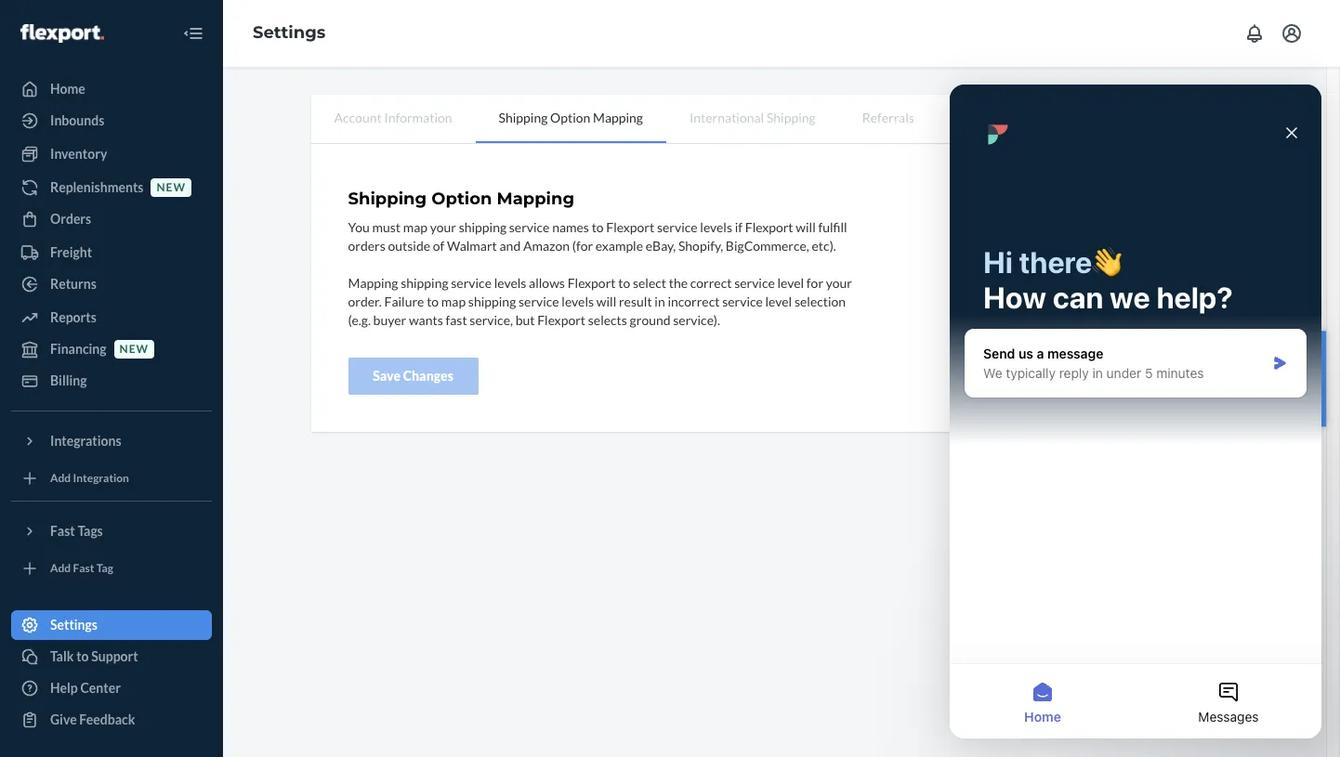 Task type: locate. For each thing, give the bounding box(es) containing it.
add fast tag link
[[11, 554, 212, 584]]

levels left allows
[[494, 275, 526, 291]]

amazon
[[523, 238, 570, 254]]

new
[[157, 181, 186, 195], [120, 342, 149, 356]]

wants
[[409, 312, 443, 328]]

inbounds link
[[11, 106, 212, 136]]

save changes button
[[348, 358, 478, 395]]

shipping
[[499, 110, 548, 125], [767, 110, 816, 125], [348, 189, 427, 209]]

save changes
[[373, 368, 453, 384]]

fast left 'tag'
[[73, 562, 94, 576]]

to inside you must map your shipping service names to flexport service levels if flexport will fulfill orders outside of walmart and amazon (for example ebay, shopify, bigcommerce, etc).
[[592, 219, 604, 235]]

account information
[[334, 110, 452, 125]]

to
[[592, 219, 604, 235], [618, 275, 630, 291], [427, 294, 439, 309], [76, 649, 89, 665]]

add left integration
[[50, 472, 71, 486]]

2 vertical spatial mapping
[[348, 275, 398, 291]]

1 horizontal spatial help center
[[1300, 345, 1316, 413]]

shipping option mapping
[[499, 110, 643, 125], [348, 189, 575, 209]]

level left for
[[777, 275, 804, 291]]

shipping inside shipping option mapping tab
[[499, 110, 548, 125]]

0 vertical spatial map
[[403, 219, 428, 235]]

fast inside dropdown button
[[50, 523, 75, 539]]

0 horizontal spatial settings
[[50, 617, 98, 633]]

failure
[[384, 294, 424, 309]]

to up (for
[[592, 219, 604, 235]]

0 horizontal spatial help
[[50, 680, 78, 696]]

1 horizontal spatial new
[[157, 181, 186, 195]]

your right for
[[826, 275, 852, 291]]

tags
[[78, 523, 103, 539]]

1 horizontal spatial help
[[1300, 386, 1316, 413]]

integrations button
[[11, 427, 212, 456]]

of
[[433, 238, 445, 254]]

map inside the mapping shipping service levels allows flexport to select the correct service level for your order.                 failure to map shipping service levels will result in incorrect service level selection (e.g. buyer wants fast service, but flexport selects ground service).
[[441, 294, 466, 309]]

0 vertical spatial your
[[430, 219, 456, 235]]

service).
[[673, 312, 720, 328]]

option
[[550, 110, 590, 125], [432, 189, 492, 209]]

help inside 'button'
[[1300, 386, 1316, 413]]

0 vertical spatial help center
[[1300, 345, 1316, 413]]

0 vertical spatial levels
[[700, 219, 732, 235]]

to up result
[[618, 275, 630, 291]]

0 vertical spatial fast
[[50, 523, 75, 539]]

0 vertical spatial shipping option mapping
[[499, 110, 643, 125]]

home link
[[11, 74, 212, 104]]

give feedback
[[50, 712, 135, 728]]

2 add from the top
[[50, 562, 71, 576]]

shipping
[[459, 219, 507, 235], [401, 275, 449, 291], [468, 294, 516, 309]]

shipping option mapping inside tab
[[499, 110, 643, 125]]

billing link
[[11, 366, 212, 396]]

service,
[[470, 312, 513, 328]]

map inside you must map your shipping service names to flexport service levels if flexport will fulfill orders outside of walmart and amazon (for example ebay, shopify, bigcommerce, etc).
[[403, 219, 428, 235]]

service down bigcommerce,
[[734, 275, 775, 291]]

international shipping tab
[[666, 95, 839, 141]]

1 horizontal spatial shipping
[[499, 110, 548, 125]]

tab list
[[311, 95, 1238, 144]]

1 vertical spatial help center
[[50, 680, 121, 696]]

1 horizontal spatial will
[[796, 219, 816, 235]]

add fast tag
[[50, 562, 113, 576]]

integration
[[73, 472, 129, 486]]

0 horizontal spatial will
[[596, 294, 616, 309]]

fast left tags
[[50, 523, 75, 539]]

fast tags button
[[11, 517, 212, 546]]

shipping up walmart
[[459, 219, 507, 235]]

0 vertical spatial center
[[1300, 345, 1316, 383]]

service down walmart
[[451, 275, 492, 291]]

1 vertical spatial new
[[120, 342, 149, 356]]

will up selects
[[596, 294, 616, 309]]

0 horizontal spatial map
[[403, 219, 428, 235]]

bigcommerce,
[[726, 238, 809, 254]]

1 horizontal spatial center
[[1300, 345, 1316, 383]]

your
[[430, 219, 456, 235], [826, 275, 852, 291]]

add for add fast tag
[[50, 562, 71, 576]]

1 vertical spatial will
[[596, 294, 616, 309]]

service down correct
[[722, 294, 763, 309]]

shipping up the service,
[[468, 294, 516, 309]]

level left selection
[[765, 294, 792, 309]]

level
[[777, 275, 804, 291], [765, 294, 792, 309]]

levels
[[700, 219, 732, 235], [494, 275, 526, 291], [562, 294, 594, 309]]

etc).
[[812, 238, 836, 254]]

2 horizontal spatial shipping
[[767, 110, 816, 125]]

integrations
[[50, 433, 121, 449]]

add integration
[[50, 472, 129, 486]]

service
[[509, 219, 550, 235], [657, 219, 698, 235], [451, 275, 492, 291], [734, 275, 775, 291], [519, 294, 559, 309], [722, 294, 763, 309]]

new down reports link
[[120, 342, 149, 356]]

0 horizontal spatial center
[[80, 680, 121, 696]]

0 horizontal spatial your
[[430, 219, 456, 235]]

fulfill
[[818, 219, 847, 235]]

0 vertical spatial new
[[157, 181, 186, 195]]

open notifications image
[[1244, 22, 1266, 45]]

2 horizontal spatial mapping
[[593, 110, 643, 125]]

1 vertical spatial your
[[826, 275, 852, 291]]

your inside you must map your shipping service names to flexport service levels if flexport will fulfill orders outside of walmart and amazon (for example ebay, shopify, bigcommerce, etc).
[[430, 219, 456, 235]]

help
[[1300, 386, 1316, 413], [50, 680, 78, 696]]

new for financing
[[120, 342, 149, 356]]

1 vertical spatial add
[[50, 562, 71, 576]]

settings link
[[253, 22, 326, 43], [11, 611, 212, 640]]

reports link
[[11, 303, 212, 333]]

0 horizontal spatial option
[[432, 189, 492, 209]]

1 vertical spatial center
[[80, 680, 121, 696]]

mapping shipping service levels allows flexport to select the correct service level for your order.                 failure to map shipping service levels will result in incorrect service level selection (e.g. buyer wants fast service, but flexport selects ground service).
[[348, 275, 852, 328]]

fast
[[50, 523, 75, 539], [73, 562, 94, 576]]

tab
[[1017, 95, 1126, 141]]

close navigation image
[[182, 22, 204, 45]]

0 vertical spatial add
[[50, 472, 71, 486]]

0 vertical spatial will
[[796, 219, 816, 235]]

your inside the mapping shipping service levels allows flexport to select the correct service level for your order.                 failure to map shipping service levels will result in incorrect service level selection (e.g. buyer wants fast service, but flexport selects ground service).
[[826, 275, 852, 291]]

0 vertical spatial shipping
[[459, 219, 507, 235]]

flexport up example
[[606, 219, 655, 235]]

will inside you must map your shipping service names to flexport service levels if flexport will fulfill orders outside of walmart and amazon (for example ebay, shopify, bigcommerce, etc).
[[796, 219, 816, 235]]

0 vertical spatial option
[[550, 110, 590, 125]]

dialog
[[950, 85, 1322, 739]]

select
[[633, 275, 666, 291]]

changes
[[403, 368, 453, 384]]

add for add integration
[[50, 472, 71, 486]]

1 vertical spatial shipping
[[401, 275, 449, 291]]

0 horizontal spatial help center
[[50, 680, 121, 696]]

mapping inside shipping option mapping tab
[[593, 110, 643, 125]]

0 horizontal spatial mapping
[[348, 275, 398, 291]]

support
[[91, 649, 138, 665]]

1 vertical spatial fast
[[73, 562, 94, 576]]

your up of
[[430, 219, 456, 235]]

1 vertical spatial settings link
[[11, 611, 212, 640]]

map up outside
[[403, 219, 428, 235]]

add
[[50, 472, 71, 486], [50, 562, 71, 576]]

map up fast
[[441, 294, 466, 309]]

help center link
[[11, 674, 212, 704]]

1 vertical spatial option
[[432, 189, 492, 209]]

0 horizontal spatial new
[[120, 342, 149, 356]]

1 horizontal spatial your
[[826, 275, 852, 291]]

shipping inside international shipping tab
[[767, 110, 816, 125]]

talk
[[50, 649, 74, 665]]

levels left if
[[700, 219, 732, 235]]

mapping
[[593, 110, 643, 125], [497, 189, 575, 209], [348, 275, 398, 291]]

names
[[552, 219, 589, 235]]

1 horizontal spatial map
[[441, 294, 466, 309]]

tag
[[96, 562, 113, 576]]

to right talk
[[76, 649, 89, 665]]

shipping inside you must map your shipping service names to flexport service levels if flexport will fulfill orders outside of walmart and amazon (for example ebay, shopify, bigcommerce, etc).
[[459, 219, 507, 235]]

returns link
[[11, 270, 212, 299]]

1 vertical spatial map
[[441, 294, 466, 309]]

1 horizontal spatial mapping
[[497, 189, 575, 209]]

account
[[334, 110, 382, 125]]

add down fast tags
[[50, 562, 71, 576]]

reports
[[50, 309, 96, 325]]

to inside 'button'
[[76, 649, 89, 665]]

and
[[500, 238, 521, 254]]

0 horizontal spatial levels
[[494, 275, 526, 291]]

0 vertical spatial settings
[[253, 22, 326, 43]]

settings
[[253, 22, 326, 43], [50, 617, 98, 633]]

will up 'etc).'
[[796, 219, 816, 235]]

levels up selects
[[562, 294, 594, 309]]

inventory link
[[11, 139, 212, 169]]

flexport
[[606, 219, 655, 235], [745, 219, 793, 235], [568, 275, 616, 291], [537, 312, 586, 328]]

1 horizontal spatial option
[[550, 110, 590, 125]]

0 horizontal spatial settings link
[[11, 611, 212, 640]]

2 horizontal spatial levels
[[700, 219, 732, 235]]

shipping up failure at the left
[[401, 275, 449, 291]]

1 horizontal spatial settings
[[253, 22, 326, 43]]

1 horizontal spatial levels
[[562, 294, 594, 309]]

if
[[735, 219, 743, 235]]

0 vertical spatial mapping
[[593, 110, 643, 125]]

freight link
[[11, 238, 212, 268]]

0 vertical spatial help
[[1300, 386, 1316, 413]]

fast tags
[[50, 523, 103, 539]]

help center
[[1300, 345, 1316, 413], [50, 680, 121, 696]]

1 add from the top
[[50, 472, 71, 486]]

1 vertical spatial mapping
[[497, 189, 575, 209]]

0 vertical spatial settings link
[[253, 22, 326, 43]]

new up orders link
[[157, 181, 186, 195]]



Task type: describe. For each thing, give the bounding box(es) containing it.
help center button
[[1290, 331, 1326, 426]]

talk to support button
[[11, 642, 212, 672]]

add integration link
[[11, 464, 212, 494]]

correct
[[690, 275, 732, 291]]

1 vertical spatial shipping option mapping
[[348, 189, 575, 209]]

give feedback button
[[11, 705, 212, 735]]

ebay,
[[646, 238, 676, 254]]

save
[[373, 368, 401, 384]]

billing
[[50, 373, 87, 388]]

in
[[655, 294, 665, 309]]

shipping option mapping tab
[[475, 95, 666, 143]]

shopify,
[[678, 238, 723, 254]]

account information tab
[[311, 95, 475, 141]]

mapping inside the mapping shipping service levels allows flexport to select the correct service level for your order.                 failure to map shipping service levels will result in incorrect service level selection (e.g. buyer wants fast service, but flexport selects ground service).
[[348, 275, 398, 291]]

new for replenishments
[[157, 181, 186, 195]]

example
[[596, 238, 643, 254]]

freight
[[50, 244, 92, 260]]

(e.g.
[[348, 312, 371, 328]]

you must map your shipping service names to flexport service levels if flexport will fulfill orders outside of walmart and amazon (for example ebay, shopify, bigcommerce, etc).
[[348, 219, 847, 254]]

option inside tab
[[550, 110, 590, 125]]

but
[[515, 312, 535, 328]]

1 horizontal spatial settings link
[[253, 22, 326, 43]]

1 vertical spatial settings
[[50, 617, 98, 633]]

inbounds
[[50, 112, 104, 128]]

2 vertical spatial levels
[[562, 294, 594, 309]]

orders
[[348, 238, 386, 254]]

orders link
[[11, 204, 212, 234]]

users tab
[[938, 95, 1017, 141]]

orders
[[50, 211, 91, 227]]

talk to support
[[50, 649, 138, 665]]

help center inside 'button'
[[1300, 345, 1316, 413]]

0 horizontal spatial shipping
[[348, 189, 427, 209]]

feedback
[[79, 712, 135, 728]]

buyer
[[373, 312, 406, 328]]

incorrect
[[668, 294, 720, 309]]

flexport right but on the left
[[537, 312, 586, 328]]

service up amazon
[[509, 219, 550, 235]]

will inside the mapping shipping service levels allows flexport to select the correct service level for your order.                 failure to map shipping service levels will result in incorrect service level selection (e.g. buyer wants fast service, but flexport selects ground service).
[[596, 294, 616, 309]]

allows
[[529, 275, 565, 291]]

selection
[[795, 294, 846, 309]]

replenishments
[[50, 179, 144, 195]]

for
[[807, 275, 823, 291]]

2 vertical spatial shipping
[[468, 294, 516, 309]]

flexport down (for
[[568, 275, 616, 291]]

service down allows
[[519, 294, 559, 309]]

1 vertical spatial levels
[[494, 275, 526, 291]]

levels inside you must map your shipping service names to flexport service levels if flexport will fulfill orders outside of walmart and amazon (for example ebay, shopify, bigcommerce, etc).
[[700, 219, 732, 235]]

users
[[961, 110, 994, 125]]

international
[[690, 110, 764, 125]]

you
[[348, 219, 370, 235]]

walmart
[[447, 238, 497, 254]]

1 vertical spatial level
[[765, 294, 792, 309]]

to up wants
[[427, 294, 439, 309]]

service up ebay, at top
[[657, 219, 698, 235]]

flexport logo image
[[20, 24, 104, 42]]

1 vertical spatial help
[[50, 680, 78, 696]]

financing
[[50, 341, 106, 357]]

the
[[669, 275, 688, 291]]

result
[[619, 294, 652, 309]]

home
[[50, 81, 85, 97]]

must
[[372, 219, 401, 235]]

fast
[[446, 312, 467, 328]]

open account menu image
[[1281, 22, 1303, 45]]

returns
[[50, 276, 96, 292]]

international shipping
[[690, 110, 816, 125]]

tab list containing account information
[[311, 95, 1238, 144]]

flexport up bigcommerce,
[[745, 219, 793, 235]]

referrals
[[862, 110, 914, 125]]

selects
[[588, 312, 627, 328]]

0 vertical spatial level
[[777, 275, 804, 291]]

outside
[[388, 238, 430, 254]]

give
[[50, 712, 77, 728]]

center inside 'button'
[[1300, 345, 1316, 383]]

order.
[[348, 294, 382, 309]]

ground
[[630, 312, 671, 328]]

information
[[384, 110, 452, 125]]

inventory
[[50, 146, 107, 162]]

referrals tab
[[839, 95, 938, 141]]

(for
[[572, 238, 593, 254]]



Task type: vqa. For each thing, say whether or not it's contained in the screenshot.
login
no



